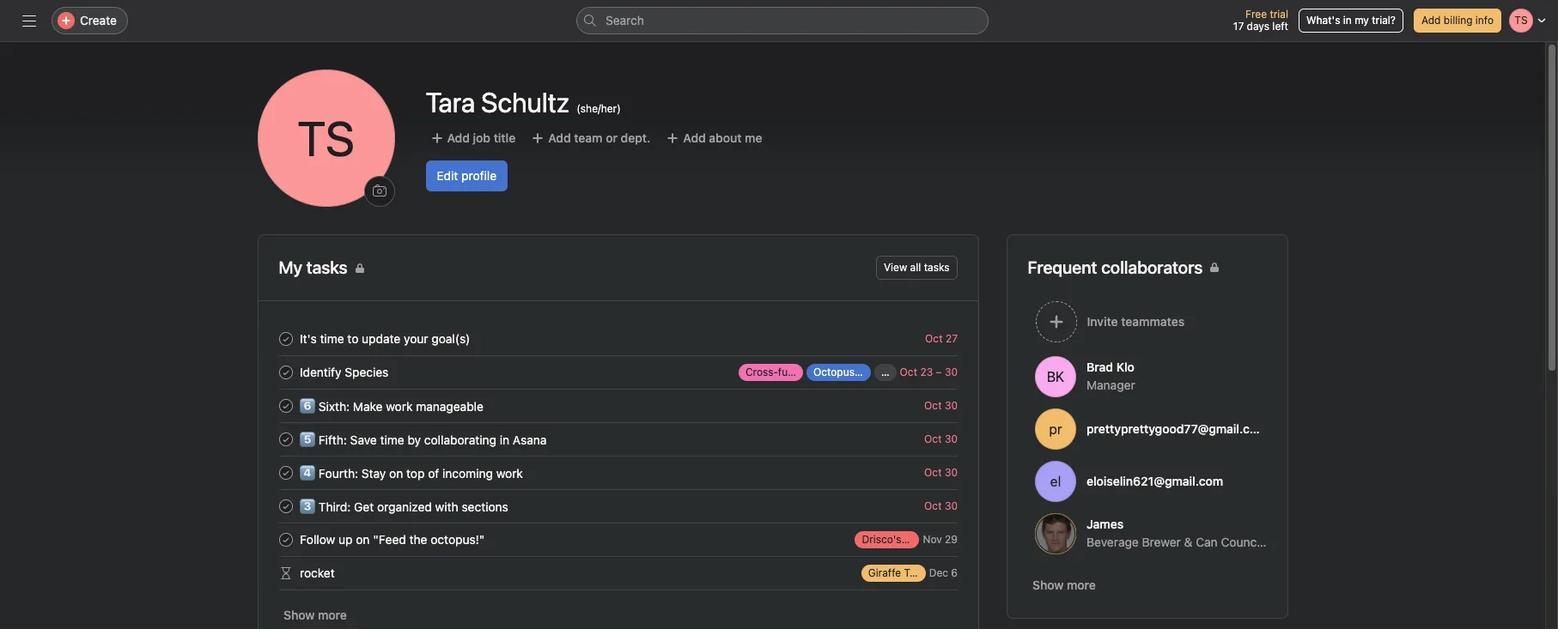 Task type: describe. For each thing, give the bounding box(es) containing it.
oct 23 – 30
[[899, 366, 957, 379]]

follow up on "feed the octopus!"
[[299, 533, 484, 547]]

1 vertical spatial on
[[355, 533, 369, 547]]

in inside button
[[1343, 14, 1352, 27]]

1 vertical spatial in
[[499, 433, 509, 448]]

30 for collaborating
[[944, 433, 957, 446]]

left
[[1272, 20, 1288, 33]]

add for add billing info
[[1422, 14, 1441, 27]]

completed checkbox for identify
[[275, 362, 296, 383]]

dept.
[[621, 131, 651, 145]]

to
[[347, 332, 358, 346]]

my
[[1355, 14, 1369, 27]]

completed image for identify
[[275, 362, 296, 383]]

1 vertical spatial show more
[[283, 608, 347, 623]]

asana
[[512, 433, 546, 448]]

completed checkbox for follow
[[275, 530, 296, 550]]

(she/her)
[[577, 102, 621, 115]]

incoming
[[442, 466, 493, 481]]

prettyprettygood77@gmail.com
[[1086, 421, 1267, 436]]

octopus specimen
[[813, 366, 905, 378]]

my tasks
[[279, 258, 348, 277]]

0 vertical spatial work
[[385, 399, 412, 414]]

collaborating
[[424, 433, 496, 448]]

octopus specimen link
[[806, 364, 905, 381]]

create button
[[52, 7, 128, 34]]

view all tasks button
[[876, 256, 957, 280]]

ja
[[1048, 526, 1063, 542]]

"feed
[[373, 533, 406, 547]]

search
[[606, 13, 644, 27]]

1 horizontal spatial show more button
[[1028, 570, 1100, 601]]

edit profile button
[[426, 161, 508, 192]]

rocket
[[299, 566, 334, 581]]

30 for sections
[[944, 500, 957, 513]]

by
[[407, 433, 421, 448]]

invite teammates
[[1087, 314, 1185, 329]]

17
[[1233, 20, 1244, 33]]

3️⃣ third: get organized with sections
[[299, 500, 508, 515]]

29
[[945, 533, 957, 546]]

1 oct 30 from the top
[[924, 399, 957, 412]]

days
[[1247, 20, 1270, 33]]

the
[[409, 533, 427, 547]]

trial?
[[1372, 14, 1396, 27]]

nov
[[923, 533, 942, 546]]

team
[[574, 131, 603, 145]]

view
[[884, 261, 907, 274]]

me
[[745, 131, 762, 145]]

can
[[1196, 535, 1217, 549]]

drinks
[[904, 533, 935, 546]]

up
[[338, 533, 352, 547]]

title
[[494, 131, 516, 145]]

1 horizontal spatial show
[[1032, 578, 1063, 593]]

search list box
[[576, 7, 989, 34]]

dependencies image
[[279, 567, 292, 580]]

6
[[951, 567, 957, 580]]

of
[[428, 466, 439, 481]]

0 horizontal spatial time
[[320, 332, 344, 346]]

octopus!"
[[430, 533, 484, 547]]

add team or dept.
[[548, 131, 651, 145]]

completed image for follow
[[275, 530, 296, 550]]

edit
[[437, 168, 458, 183]]

el
[[1050, 474, 1061, 489]]

invite teammates button
[[1007, 294, 1287, 350]]

completed image for 4️⃣
[[275, 463, 296, 483]]

octopus
[[813, 366, 854, 378]]

tasks
[[924, 261, 950, 274]]

save
[[350, 433, 376, 448]]

brad klo manager
[[1086, 359, 1135, 392]]

oct for of
[[924, 466, 942, 479]]

billing
[[1444, 14, 1473, 27]]

expand sidebar image
[[22, 14, 36, 27]]

james beverage brewer & can councilor
[[1086, 517, 1274, 549]]

bk
[[1047, 369, 1064, 384]]

30 for of
[[944, 466, 957, 479]]

make
[[353, 399, 382, 414]]

brad klo
[[1086, 359, 1134, 374]]

james
[[1086, 517, 1123, 531]]

oct 30 for of
[[924, 466, 957, 479]]

manager
[[1086, 378, 1135, 392]]

oct for sections
[[924, 500, 942, 513]]

your
[[403, 332, 428, 346]]

oct 30 for sections
[[924, 500, 957, 513]]

job
[[473, 131, 491, 145]]

identify
[[299, 365, 341, 380]]

it's
[[299, 332, 316, 346]]

2 30 from the top
[[944, 399, 957, 412]]

0 horizontal spatial show more button
[[279, 600, 351, 630]]

1 vertical spatial more
[[317, 608, 347, 623]]

nov 29
[[923, 533, 957, 546]]

dec
[[929, 567, 948, 580]]

info
[[1476, 14, 1494, 27]]

profile
[[461, 168, 497, 183]]

completed image for 6️⃣
[[275, 396, 296, 416]]

third:
[[318, 500, 350, 515]]

oct 30 button for of
[[924, 466, 957, 479]]



Task type: locate. For each thing, give the bounding box(es) containing it.
add job title
[[447, 131, 516, 145]]

2 oct 30 button from the top
[[924, 433, 957, 446]]

add left job
[[447, 131, 470, 145]]

get
[[354, 500, 373, 515]]

completed image left 3️⃣
[[275, 496, 296, 517]]

1 vertical spatial time
[[380, 433, 404, 448]]

species
[[344, 365, 388, 380]]

3 completed image from the top
[[275, 463, 296, 483]]

in left asana
[[499, 433, 509, 448]]

0 vertical spatial time
[[320, 332, 344, 346]]

beverage
[[1086, 535, 1138, 549]]

testing
[[904, 567, 939, 579]]

completed image for 5️⃣
[[275, 429, 296, 450]]

3 completed checkbox from the top
[[275, 530, 296, 550]]

1 horizontal spatial time
[[380, 433, 404, 448]]

1 horizontal spatial show more
[[1032, 578, 1096, 593]]

3 completed checkbox from the top
[[275, 429, 296, 450]]

completed checkbox for it's
[[275, 329, 296, 349]]

add left team
[[548, 131, 571, 145]]

completed checkbox for 5️⃣
[[275, 429, 296, 450]]

27
[[945, 332, 957, 345]]

manageable
[[416, 399, 483, 414]]

3 30 from the top
[[944, 433, 957, 446]]

5 30 from the top
[[944, 500, 957, 513]]

fifth:
[[318, 433, 347, 448]]

ts
[[297, 110, 355, 167]]

oct 27 button
[[925, 332, 957, 345]]

free
[[1246, 8, 1267, 21]]

2 completed checkbox from the top
[[275, 362, 296, 383]]

dec 6 button
[[929, 567, 957, 580]]

completed image left follow at left bottom
[[275, 530, 296, 550]]

time left to
[[320, 332, 344, 346]]

0 horizontal spatial show more
[[283, 608, 347, 623]]

0 horizontal spatial work
[[385, 399, 412, 414]]

1 completed checkbox from the top
[[275, 396, 296, 416]]

pr
[[1049, 421, 1062, 437]]

brewer
[[1142, 535, 1181, 549]]

on
[[389, 466, 403, 481], [355, 533, 369, 547]]

completed checkbox for 3️⃣
[[275, 496, 296, 517]]

1 horizontal spatial in
[[1343, 14, 1352, 27]]

identify species
[[299, 365, 388, 380]]

show down dependencies 'icon'
[[283, 608, 314, 623]]

trial
[[1270, 8, 1288, 21]]

4️⃣ fourth: stay on top of incoming work
[[299, 466, 523, 481]]

giraffe testing
[[868, 567, 939, 579]]

1 vertical spatial show
[[283, 608, 314, 623]]

0 horizontal spatial on
[[355, 533, 369, 547]]

1 30 from the top
[[944, 366, 957, 379]]

show more
[[1032, 578, 1096, 593], [283, 608, 347, 623]]

1 horizontal spatial on
[[389, 466, 403, 481]]

3 oct 30 button from the top
[[924, 466, 957, 479]]

drisco's
[[862, 533, 901, 546]]

completed image
[[275, 362, 296, 383], [275, 429, 296, 450], [275, 496, 296, 517]]

1 vertical spatial completed image
[[275, 429, 296, 450]]

in left my
[[1343, 14, 1352, 27]]

with
[[435, 500, 458, 515]]

oct 30 button for collaborating
[[924, 433, 957, 446]]

0 vertical spatial in
[[1343, 14, 1352, 27]]

completed checkbox left 3️⃣
[[275, 496, 296, 517]]

nov 29 button
[[923, 533, 957, 546]]

4 oct 30 from the top
[[924, 500, 957, 513]]

what's in my trial?
[[1307, 14, 1396, 27]]

0 vertical spatial show more
[[1032, 578, 1096, 593]]

add
[[1422, 14, 1441, 27], [447, 131, 470, 145], [548, 131, 571, 145], [683, 131, 706, 145]]

0 vertical spatial more
[[1066, 578, 1096, 593]]

free trial 17 days left
[[1233, 8, 1288, 33]]

completed checkbox left 6️⃣
[[275, 396, 296, 416]]

completed image
[[275, 329, 296, 349], [275, 396, 296, 416], [275, 463, 296, 483], [275, 530, 296, 550]]

goal(s)
[[431, 332, 470, 346]]

4 30 from the top
[[944, 466, 957, 479]]

oct 30 for collaborating
[[924, 433, 957, 446]]

add for add team or dept.
[[548, 131, 571, 145]]

–
[[935, 366, 942, 379]]

top
[[406, 466, 424, 481]]

completed checkbox for 6️⃣
[[275, 396, 296, 416]]

0 vertical spatial completed checkbox
[[275, 396, 296, 416]]

0 vertical spatial completed image
[[275, 362, 296, 383]]

1 completed image from the top
[[275, 362, 296, 383]]

dec 6
[[929, 567, 957, 580]]

0 horizontal spatial show
[[283, 608, 314, 623]]

show
[[1032, 578, 1063, 593], [283, 608, 314, 623]]

view all tasks
[[884, 261, 950, 274]]

or
[[606, 131, 618, 145]]

3️⃣
[[299, 500, 315, 515]]

completed checkbox left 4️⃣
[[275, 463, 296, 483]]

more
[[1066, 578, 1096, 593], [317, 608, 347, 623]]

in
[[1343, 14, 1352, 27], [499, 433, 509, 448]]

show down ja
[[1032, 578, 1063, 593]]

1 horizontal spatial work
[[496, 466, 523, 481]]

completed image left 4️⃣
[[275, 463, 296, 483]]

add team or dept. button
[[527, 123, 655, 154]]

show more down rocket
[[283, 608, 347, 623]]

Completed checkbox
[[275, 396, 296, 416], [275, 463, 296, 483], [275, 530, 296, 550]]

oct
[[925, 332, 942, 345], [899, 366, 917, 379], [924, 399, 942, 412], [924, 433, 942, 446], [924, 466, 942, 479], [924, 500, 942, 513]]

4️⃣
[[299, 466, 315, 481]]

work down asana
[[496, 466, 523, 481]]

2 vertical spatial completed checkbox
[[275, 530, 296, 550]]

specimen
[[857, 366, 905, 378]]

add billing info button
[[1414, 9, 1502, 33]]

5️⃣
[[299, 433, 315, 448]]

2 completed image from the top
[[275, 429, 296, 450]]

sixth:
[[318, 399, 349, 414]]

fourth:
[[318, 466, 358, 481]]

completed checkbox left identify
[[275, 362, 296, 383]]

3 completed image from the top
[[275, 496, 296, 517]]

show more button down rocket
[[279, 600, 351, 630]]

completed image left the it's at the left
[[275, 329, 296, 349]]

show more button down ja
[[1028, 570, 1100, 601]]

4 oct 30 button from the top
[[924, 500, 957, 513]]

show more down ja
[[1032, 578, 1096, 593]]

23
[[920, 366, 933, 379]]

6️⃣
[[299, 399, 315, 414]]

2 vertical spatial completed image
[[275, 496, 296, 517]]

4 completed image from the top
[[275, 530, 296, 550]]

completed image for 3️⃣
[[275, 496, 296, 517]]

add about me
[[683, 131, 762, 145]]

add about me button
[[662, 123, 767, 154]]

Completed checkbox
[[275, 329, 296, 349], [275, 362, 296, 383], [275, 429, 296, 450], [275, 496, 296, 517]]

work right make
[[385, 399, 412, 414]]

add inside "button"
[[683, 131, 706, 145]]

…
[[881, 366, 889, 378]]

2 completed checkbox from the top
[[275, 463, 296, 483]]

what's in my trial? button
[[1299, 9, 1404, 33]]

completed image left 6️⃣
[[275, 396, 296, 416]]

drisco's drinks
[[862, 533, 935, 546]]

oct 27
[[925, 332, 957, 345]]

it's time to update your goal(s)
[[299, 332, 470, 346]]

all
[[910, 261, 921, 274]]

3 oct 30 from the top
[[924, 466, 957, 479]]

completed checkbox left '5️⃣'
[[275, 429, 296, 450]]

more down 'beverage'
[[1066, 578, 1096, 593]]

add job title button
[[426, 123, 520, 154]]

6️⃣ sixth: make work manageable
[[299, 399, 483, 414]]

1 horizontal spatial more
[[1066, 578, 1096, 593]]

add billing info
[[1422, 14, 1494, 27]]

0 horizontal spatial in
[[499, 433, 509, 448]]

oct for collaborating
[[924, 433, 942, 446]]

1 vertical spatial work
[[496, 466, 523, 481]]

completed checkbox for 4️⃣
[[275, 463, 296, 483]]

2 oct 30 from the top
[[924, 433, 957, 446]]

more down rocket
[[317, 608, 347, 623]]

completed checkbox left follow at left bottom
[[275, 530, 296, 550]]

on right up at the left bottom of page
[[355, 533, 369, 547]]

0 vertical spatial on
[[389, 466, 403, 481]]

5️⃣ fifth: save time by collaborating in asana
[[299, 433, 546, 448]]

upload new photo image
[[372, 185, 386, 198]]

giraffe testing link
[[861, 565, 939, 582]]

follow
[[299, 533, 335, 547]]

add left "billing"
[[1422, 14, 1441, 27]]

1 vertical spatial completed checkbox
[[275, 463, 296, 483]]

add for add job title
[[447, 131, 470, 145]]

drisco's drinks link
[[855, 531, 935, 548]]

0 vertical spatial show
[[1032, 578, 1063, 593]]

oct 30 button for sections
[[924, 500, 957, 513]]

1 oct 30 button from the top
[[924, 399, 957, 412]]

update
[[361, 332, 400, 346]]

on left top
[[389, 466, 403, 481]]

time left by
[[380, 433, 404, 448]]

1 completed image from the top
[[275, 329, 296, 349]]

1 completed checkbox from the top
[[275, 329, 296, 349]]

0 horizontal spatial more
[[317, 608, 347, 623]]

time
[[320, 332, 344, 346], [380, 433, 404, 448]]

completed checkbox left the it's at the left
[[275, 329, 296, 349]]

add left about on the left top of page
[[683, 131, 706, 145]]

completed image left '5️⃣'
[[275, 429, 296, 450]]

completed image for it's
[[275, 329, 296, 349]]

councilor
[[1221, 535, 1274, 549]]

search button
[[576, 7, 989, 34]]

2 completed image from the top
[[275, 396, 296, 416]]

frequent collaborators
[[1028, 258, 1203, 277]]

4 completed checkbox from the top
[[275, 496, 296, 517]]

what's
[[1307, 14, 1340, 27]]

&
[[1184, 535, 1192, 549]]

add for add about me
[[683, 131, 706, 145]]

completed image left identify
[[275, 362, 296, 383]]

oct for goal(s)
[[925, 332, 942, 345]]

about
[[709, 131, 742, 145]]



Task type: vqa. For each thing, say whether or not it's contained in the screenshot.
DRISCO'S DRINKS
yes



